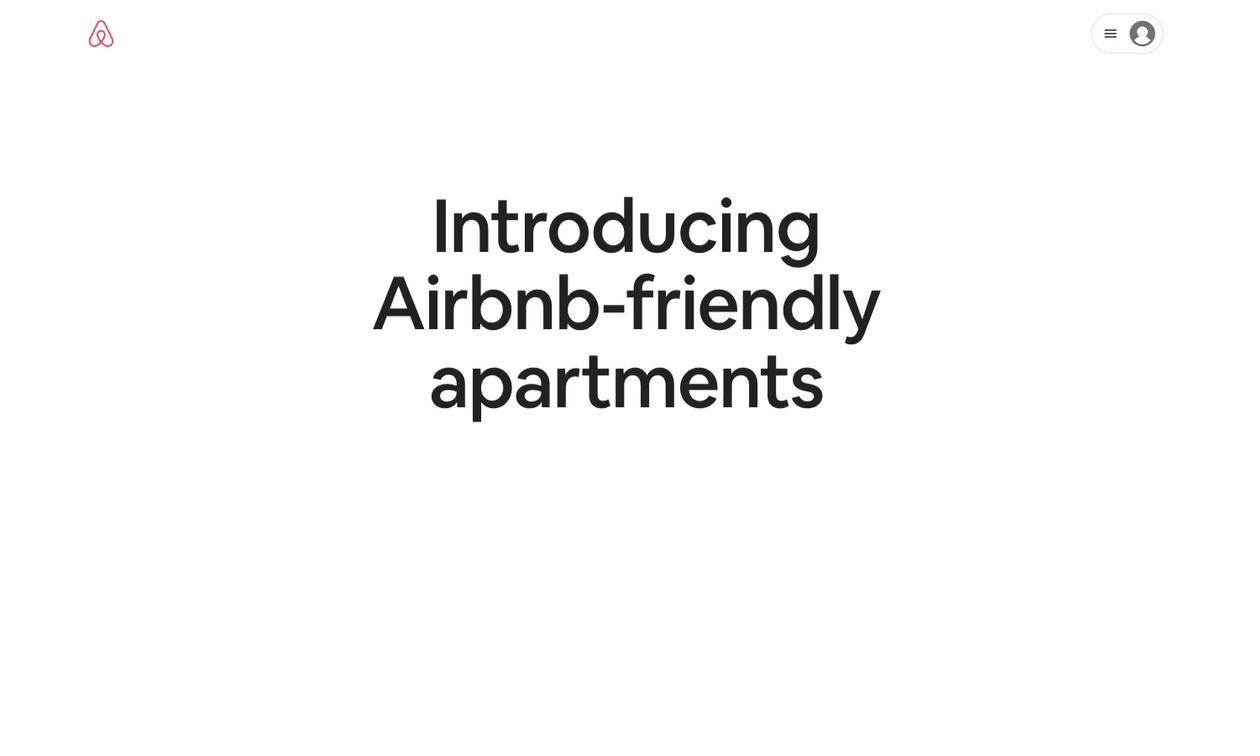 Task type: describe. For each thing, give the bounding box(es) containing it.
none text field containing introducing
[[372, 173, 881, 425]]

apartments
[[429, 328, 824, 425]]



Task type: locate. For each thing, give the bounding box(es) containing it.
airbnb‑friendly
[[372, 251, 881, 347]]

introducing
[[432, 173, 821, 270]]

None text field
[[372, 173, 881, 425]]



Task type: vqa. For each thing, say whether or not it's contained in the screenshot.
the Embed button
no



